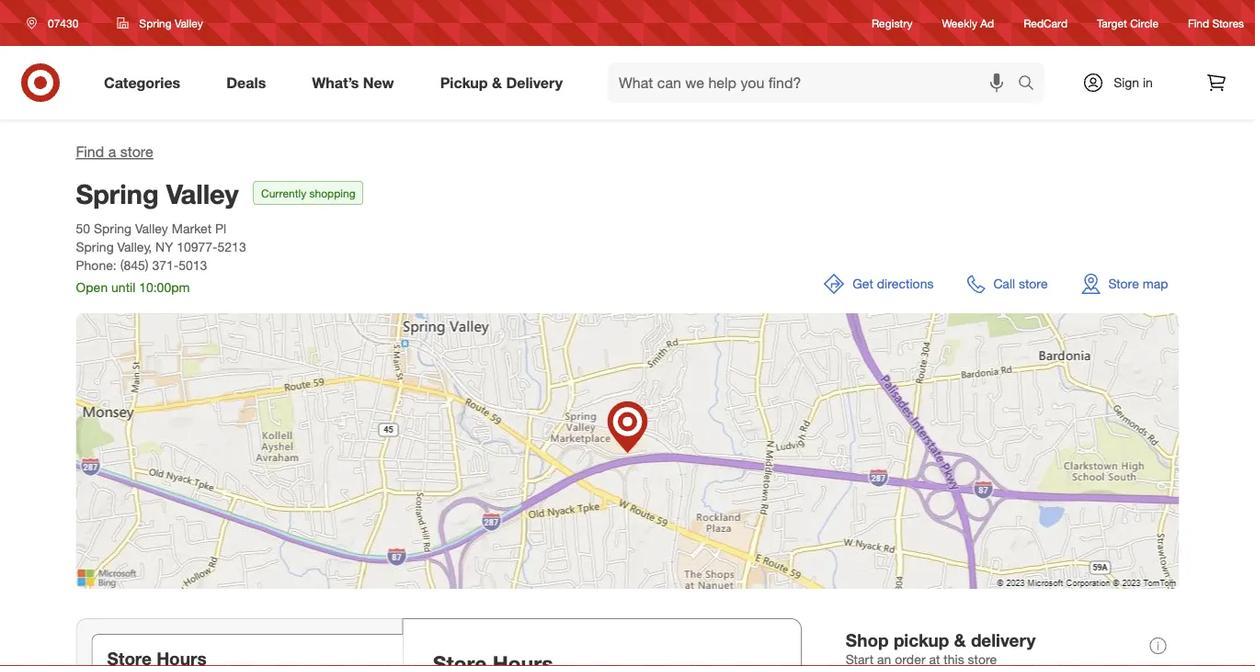 Task type: describe. For each thing, give the bounding box(es) containing it.
registry
[[872, 16, 913, 30]]

currently shopping
[[261, 186, 355, 200]]

categories
[[104, 74, 180, 92]]

weekly ad
[[942, 16, 994, 30]]

target
[[1097, 16, 1127, 30]]

weekly ad link
[[942, 15, 994, 31]]

10977-
[[177, 239, 218, 255]]

pickup & delivery
[[440, 74, 563, 92]]

deals link
[[211, 63, 289, 103]]

5013
[[179, 258, 207, 274]]

weekly
[[942, 16, 978, 30]]

What can we help you find? suggestions appear below search field
[[608, 63, 1023, 103]]

directions
[[877, 276, 934, 292]]

what's new
[[312, 74, 394, 92]]

10:00pm
[[139, 280, 190, 296]]

ad
[[981, 16, 994, 30]]

spring up phone:
[[76, 239, 114, 255]]

371-
[[152, 258, 179, 274]]

0 horizontal spatial &
[[492, 74, 502, 92]]

find stores
[[1188, 16, 1244, 30]]

50
[[76, 221, 90, 237]]

store inside button
[[1019, 276, 1048, 292]]

find for find stores
[[1188, 16, 1209, 30]]

call store button
[[956, 262, 1059, 306]]

get directions link
[[812, 262, 945, 306]]

shop
[[846, 630, 889, 651]]

1 vertical spatial spring valley
[[76, 177, 239, 210]]

call store
[[994, 276, 1048, 292]]

delivery
[[971, 630, 1036, 651]]

find stores link
[[1188, 15, 1244, 31]]

sign
[[1114, 74, 1139, 91]]

currently
[[261, 186, 306, 200]]

pickup & delivery link
[[425, 63, 586, 103]]

store map
[[1109, 276, 1168, 292]]

search
[[1010, 75, 1054, 93]]

1 vertical spatial valley
[[166, 177, 239, 210]]

new
[[363, 74, 394, 92]]

5213
[[218, 239, 246, 255]]

1 vertical spatial &
[[954, 630, 966, 651]]

(845)
[[120, 258, 149, 274]]

deals
[[226, 74, 266, 92]]

pickup
[[894, 630, 949, 651]]

spring valley map image
[[76, 314, 1179, 590]]

redcard
[[1024, 16, 1068, 30]]

valley inside 50 spring valley market pl spring valley, ny 10977-5213 phone: (845) 371-5013 open until 10:00pm
[[135, 221, 168, 237]]



Task type: vqa. For each thing, say whether or not it's contained in the screenshot.
Categories link in the top left of the page
yes



Task type: locate. For each thing, give the bounding box(es) containing it.
spring inside dropdown button
[[139, 16, 172, 30]]

find a store
[[76, 143, 153, 161]]

1 vertical spatial find
[[76, 143, 104, 161]]

0 vertical spatial spring valley
[[139, 16, 203, 30]]

what's
[[312, 74, 359, 92]]

50 spring valley market pl spring valley, ny 10977-5213 phone: (845) 371-5013 open until 10:00pm
[[76, 221, 246, 296]]

categories link
[[88, 63, 203, 103]]

find for find a store
[[76, 143, 104, 161]]

get directions
[[853, 276, 934, 292]]

pickup
[[440, 74, 488, 92]]

registry link
[[872, 15, 913, 31]]

2 vertical spatial valley
[[135, 221, 168, 237]]

open
[[76, 280, 108, 296]]

call
[[994, 276, 1015, 292]]

07430 button
[[15, 6, 98, 40]]

find
[[1188, 16, 1209, 30], [76, 143, 104, 161]]

spring valley up market
[[76, 177, 239, 210]]

ny
[[155, 239, 173, 255]]

store
[[120, 143, 153, 161], [1019, 276, 1048, 292]]

0 vertical spatial valley
[[175, 16, 203, 30]]

market
[[172, 221, 212, 237]]

spring valley button
[[105, 6, 215, 40]]

find inside the "find stores" link
[[1188, 16, 1209, 30]]

pl
[[215, 221, 226, 237]]

store map button
[[1070, 262, 1179, 306]]

what's new link
[[296, 63, 417, 103]]

find left a
[[76, 143, 104, 161]]

sign in link
[[1067, 63, 1182, 103]]

stores
[[1212, 16, 1244, 30]]

shopping
[[309, 186, 355, 200]]

find a store link
[[76, 143, 153, 161]]

circle
[[1130, 16, 1159, 30]]

in
[[1143, 74, 1153, 91]]

a
[[108, 143, 116, 161]]

redcard link
[[1024, 15, 1068, 31]]

spring valley inside dropdown button
[[139, 16, 203, 30]]

get
[[853, 276, 874, 292]]

spring valley up the categories link
[[139, 16, 203, 30]]

store right a
[[120, 143, 153, 161]]

1 horizontal spatial &
[[954, 630, 966, 651]]

map
[[1143, 276, 1168, 292]]

store
[[1109, 276, 1139, 292]]

1 horizontal spatial find
[[1188, 16, 1209, 30]]

spring up valley,
[[94, 221, 132, 237]]

spring valley
[[139, 16, 203, 30], [76, 177, 239, 210]]

find left stores on the right
[[1188, 16, 1209, 30]]

store right call on the top of the page
[[1019, 276, 1048, 292]]

sign in
[[1114, 74, 1153, 91]]

07430
[[48, 16, 79, 30]]

phone:
[[76, 258, 117, 274]]

valley
[[175, 16, 203, 30], [166, 177, 239, 210], [135, 221, 168, 237]]

1 vertical spatial store
[[1019, 276, 1048, 292]]

valley,
[[117, 239, 152, 255]]

valley inside dropdown button
[[175, 16, 203, 30]]

0 vertical spatial &
[[492, 74, 502, 92]]

valley up ny
[[135, 221, 168, 237]]

search button
[[1010, 63, 1054, 107]]

spring up the categories link
[[139, 16, 172, 30]]

0 horizontal spatial store
[[120, 143, 153, 161]]

0 horizontal spatial find
[[76, 143, 104, 161]]

target circle
[[1097, 16, 1159, 30]]

0 vertical spatial find
[[1188, 16, 1209, 30]]

until
[[111, 280, 135, 296]]

0 vertical spatial store
[[120, 143, 153, 161]]

delivery
[[506, 74, 563, 92]]

valley up market
[[166, 177, 239, 210]]

valley up the categories link
[[175, 16, 203, 30]]

target circle link
[[1097, 15, 1159, 31]]

spring
[[139, 16, 172, 30], [76, 177, 159, 210], [94, 221, 132, 237], [76, 239, 114, 255]]

shop pickup & delivery
[[846, 630, 1036, 651]]

1 horizontal spatial store
[[1019, 276, 1048, 292]]

spring down find a store
[[76, 177, 159, 210]]

&
[[492, 74, 502, 92], [954, 630, 966, 651]]



